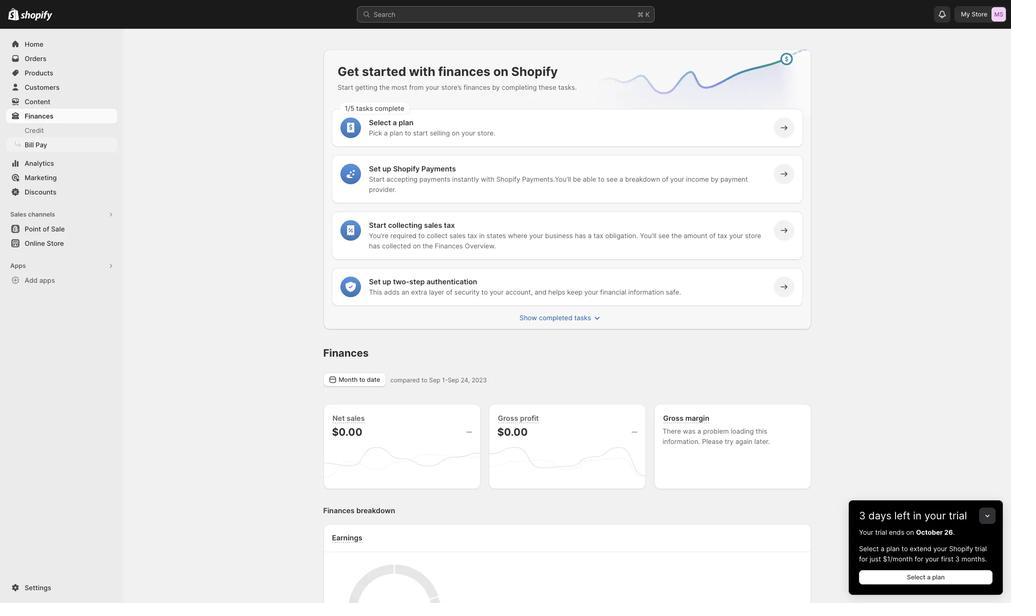 Task type: locate. For each thing, give the bounding box(es) containing it.
plan up $1/month
[[887, 545, 900, 553]]

finances up the store's
[[438, 64, 491, 79]]

to inside select a plan to extend your shopify trial for just $1/month for your first 3 months.
[[902, 545, 908, 553]]

1 horizontal spatial shopify image
[[21, 11, 53, 21]]

to left date
[[359, 376, 365, 384]]

your
[[859, 529, 874, 537]]

1 vertical spatial the
[[672, 232, 682, 240]]

0 vertical spatial trial
[[949, 510, 967, 522]]

for down extend
[[915, 555, 924, 563]]

to left the start
[[405, 129, 411, 137]]

online store button
[[0, 236, 123, 251]]

your left income on the top of the page
[[670, 175, 684, 183]]

these
[[539, 83, 557, 91]]

0 horizontal spatial tasks
[[356, 104, 373, 112]]

3 right first
[[956, 555, 960, 563]]

with right instantly
[[481, 175, 495, 183]]

try
[[725, 438, 734, 446]]

your left account,
[[490, 288, 504, 296]]

a right was
[[698, 427, 701, 436]]

to up $1/month
[[902, 545, 908, 553]]

2 horizontal spatial select
[[907, 574, 926, 581]]

see right you'll
[[659, 232, 670, 240]]

payments.you'll
[[522, 175, 571, 183]]

your
[[426, 83, 440, 91], [462, 129, 476, 137], [670, 175, 684, 183], [529, 232, 543, 240], [729, 232, 743, 240], [490, 288, 504, 296], [585, 288, 599, 296], [925, 510, 946, 522], [934, 545, 948, 553], [926, 555, 940, 563]]

of down authentication
[[446, 288, 453, 296]]

most
[[392, 83, 407, 91]]

finances inside "link"
[[25, 112, 53, 120]]

0 horizontal spatial 3
[[859, 510, 866, 522]]

and
[[535, 288, 547, 296]]

select
[[369, 118, 391, 127], [859, 545, 879, 553], [907, 574, 926, 581]]

1 vertical spatial with
[[481, 175, 495, 183]]

collect
[[427, 232, 448, 240]]

0 vertical spatial by
[[492, 83, 500, 91]]

getting
[[355, 83, 378, 91]]

start down get
[[338, 83, 353, 91]]

set up provider.
[[369, 164, 381, 173]]

to inside dropdown button
[[359, 376, 365, 384]]

0 horizontal spatial select
[[369, 118, 391, 127]]

gross margin button
[[661, 413, 712, 424]]

content link
[[6, 95, 117, 109]]

bill pay link
[[6, 138, 117, 152]]

apps button
[[6, 259, 117, 273]]

a inside set up shopify payments start accepting payments instantly with shopify payments.you'll be able to see a breakdown of your income by payment provider.
[[620, 175, 623, 183]]

your right from on the top left of the page
[[426, 83, 440, 91]]

start collecting sales tax image
[[345, 225, 356, 236]]

select a plan
[[907, 574, 945, 581]]

2 $0.00 from the left
[[497, 426, 528, 439]]

pick
[[369, 129, 382, 137]]

no change image for net sales
[[466, 428, 472, 437]]

1 vertical spatial has
[[369, 242, 380, 250]]

1 horizontal spatial 3
[[956, 555, 960, 563]]

with
[[409, 64, 436, 79], [481, 175, 495, 183]]

the left most
[[379, 83, 390, 91]]

start up 'you're'
[[369, 221, 386, 230]]

a right pick
[[384, 129, 388, 137]]

sales
[[10, 211, 26, 218]]

select inside select a plan pick a plan to start selling on your store.
[[369, 118, 391, 127]]

1 vertical spatial up
[[383, 277, 391, 286]]

start inside get started with finances on shopify start getting the most from your store's finances by completing these tasks.
[[338, 83, 353, 91]]

your inside dropdown button
[[925, 510, 946, 522]]

select up pick
[[369, 118, 391, 127]]

loading
[[731, 427, 754, 436]]

0 vertical spatial see
[[607, 175, 618, 183]]

0 vertical spatial sales
[[424, 221, 442, 230]]

2 vertical spatial the
[[423, 242, 433, 250]]

of left sale on the left top of the page
[[43, 225, 49, 233]]

1 horizontal spatial no change image
[[632, 428, 637, 437]]

gross profit button
[[495, 413, 542, 424]]

3 days left in your trial
[[859, 510, 967, 522]]

collecting
[[388, 221, 422, 230]]

no change image
[[466, 428, 472, 437], [632, 428, 637, 437]]

2 horizontal spatial sales
[[450, 232, 466, 240]]

finances right the store's
[[464, 83, 490, 91]]

1 vertical spatial 3
[[956, 555, 960, 563]]

0 vertical spatial with
[[409, 64, 436, 79]]

sales up collect
[[424, 221, 442, 230]]

1 horizontal spatial sep
[[448, 376, 459, 384]]

your right "where"
[[529, 232, 543, 240]]

up for shopify
[[383, 164, 391, 173]]

gross left the profit
[[498, 414, 518, 423]]

by right income on the top of the page
[[711, 175, 719, 183]]

trial up months.
[[975, 545, 987, 553]]

the inside get started with finances on shopify start getting the most from your store's finances by completing these tasks.
[[379, 83, 390, 91]]

0 vertical spatial the
[[379, 83, 390, 91]]

0 vertical spatial has
[[575, 232, 586, 240]]

26
[[945, 529, 953, 537]]

of right amount
[[710, 232, 716, 240]]

store inside button
[[47, 239, 64, 248]]

gross up there
[[663, 414, 684, 423]]

0 horizontal spatial the
[[379, 83, 390, 91]]

show
[[520, 314, 537, 322]]

online store
[[25, 239, 64, 248]]

finances down collect
[[435, 242, 463, 250]]

on right ends
[[907, 529, 914, 537]]

a inside start collecting sales tax you're required to collect sales tax in states where your business has a tax obligation. you'll see the amount of tax your store has collected on the finances overview.
[[588, 232, 592, 240]]

1 vertical spatial trial
[[876, 529, 887, 537]]

2 vertical spatial start
[[369, 221, 386, 230]]

trial up .
[[949, 510, 967, 522]]

analytics
[[25, 159, 54, 167]]

gross inside gross margin there was a problem loading this information. please try again later.
[[663, 414, 684, 423]]

0 vertical spatial up
[[383, 164, 391, 173]]

0 horizontal spatial in
[[479, 232, 485, 240]]

has down 'you're'
[[369, 242, 380, 250]]

set
[[369, 164, 381, 173], [369, 277, 381, 286]]

0 horizontal spatial shopify image
[[8, 8, 19, 21]]

1 $0.00 from the left
[[332, 426, 362, 439]]

two-
[[393, 277, 410, 286]]

1 vertical spatial select
[[859, 545, 879, 553]]

step
[[410, 277, 425, 286]]

no change image for gross profit
[[632, 428, 637, 437]]

settings link
[[6, 581, 117, 595]]

a right business
[[588, 232, 592, 240]]

0 horizontal spatial store
[[47, 239, 64, 248]]

by left completing
[[492, 83, 500, 91]]

1 horizontal spatial gross
[[663, 414, 684, 423]]

set up two-step authentication image
[[345, 282, 356, 292]]

a up just
[[881, 545, 885, 553]]

select down select a plan to extend your shopify trial for just $1/month for your first 3 months.
[[907, 574, 926, 581]]

0 vertical spatial select
[[369, 118, 391, 127]]

1 horizontal spatial see
[[659, 232, 670, 240]]

select a plan image
[[345, 123, 356, 133]]

select up just
[[859, 545, 879, 553]]

1/5 tasks complete
[[345, 104, 404, 112]]

sales right collect
[[450, 232, 466, 240]]

1 horizontal spatial for
[[915, 555, 924, 563]]

to right able
[[598, 175, 605, 183]]

2 horizontal spatial the
[[672, 232, 682, 240]]

1 up from the top
[[383, 164, 391, 173]]

0 vertical spatial start
[[338, 83, 353, 91]]

sep left 24,
[[448, 376, 459, 384]]

finances link
[[6, 109, 117, 123]]

ends
[[889, 529, 905, 537]]

tasks.
[[558, 83, 577, 91]]

0 vertical spatial breakdown
[[625, 175, 660, 183]]

see right able
[[607, 175, 618, 183]]

1 vertical spatial start
[[369, 175, 385, 183]]

1 gross from the left
[[498, 414, 518, 423]]

a right able
[[620, 175, 623, 183]]

sales right "net"
[[347, 414, 365, 423]]

2 for from the left
[[915, 555, 924, 563]]

plan down first
[[933, 574, 945, 581]]

your trial ends on october 26 .
[[859, 529, 955, 537]]

1 horizontal spatial with
[[481, 175, 495, 183]]

the down collect
[[423, 242, 433, 250]]

credit link
[[6, 123, 117, 138]]

bill
[[25, 141, 34, 149]]

finances down content
[[25, 112, 53, 120]]

plan right pick
[[390, 129, 403, 137]]

up inside set up shopify payments start accepting payments instantly with shopify payments.you'll be able to see a breakdown of your income by payment provider.
[[383, 164, 391, 173]]

2023
[[472, 376, 487, 384]]

my
[[961, 10, 970, 18]]

later.
[[755, 438, 770, 446]]

on right 'selling' in the left top of the page
[[452, 129, 460, 137]]

this
[[369, 288, 382, 296]]

to right security
[[482, 288, 488, 296]]

0 horizontal spatial sep
[[429, 376, 440, 384]]

store
[[972, 10, 988, 18], [47, 239, 64, 248]]

channels
[[28, 211, 55, 218]]

trial right your on the bottom right of the page
[[876, 529, 887, 537]]

2 set from the top
[[369, 277, 381, 286]]

start inside start collecting sales tax you're required to collect sales tax in states where your business has a tax obligation. you'll see the amount of tax your store has collected on the finances overview.
[[369, 221, 386, 230]]

your left store.
[[462, 129, 476, 137]]

gross margin there was a problem loading this information. please try again later.
[[663, 414, 770, 446]]

store for my store
[[972, 10, 988, 18]]

with inside set up shopify payments start accepting payments instantly with shopify payments.you'll be able to see a breakdown of your income by payment provider.
[[481, 175, 495, 183]]

up inside set up two-step authentication this adds an extra layer of security to your account, and helps keep your financial information safe.
[[383, 277, 391, 286]]

finances inside start collecting sales tax you're required to collect sales tax in states where your business has a tax obligation. you'll see the amount of tax your store has collected on the finances overview.
[[435, 242, 463, 250]]

1 set from the top
[[369, 164, 381, 173]]

shopify image
[[8, 8, 19, 21], [21, 11, 53, 21]]

by inside set up shopify payments start accepting payments instantly with shopify payments.you'll be able to see a breakdown of your income by payment provider.
[[711, 175, 719, 183]]

of left income on the top of the page
[[662, 175, 669, 183]]

1 horizontal spatial the
[[423, 242, 433, 250]]

orders link
[[6, 51, 117, 66]]

just
[[870, 555, 881, 563]]

0 vertical spatial 3
[[859, 510, 866, 522]]

2 vertical spatial sales
[[347, 414, 365, 423]]

1 horizontal spatial by
[[711, 175, 719, 183]]

net sales button
[[330, 413, 367, 424]]

0 horizontal spatial $0.00
[[332, 426, 362, 439]]

set inside set up shopify payments start accepting payments instantly with shopify payments.you'll be able to see a breakdown of your income by payment provider.
[[369, 164, 381, 173]]

the
[[379, 83, 390, 91], [672, 232, 682, 240], [423, 242, 433, 250]]

up up adds
[[383, 277, 391, 286]]

$0.00 down gross profit dropdown button
[[497, 426, 528, 439]]

1 no change image from the left
[[466, 428, 472, 437]]

shopify up these
[[512, 64, 558, 79]]

3 up your on the bottom right of the page
[[859, 510, 866, 522]]

helps
[[549, 288, 566, 296]]

with up from on the top left of the page
[[409, 64, 436, 79]]

completed
[[539, 314, 573, 322]]

1 vertical spatial in
[[913, 510, 922, 522]]

on up completing
[[493, 64, 509, 79]]

0 horizontal spatial with
[[409, 64, 436, 79]]

earnings button
[[330, 533, 365, 544]]

a down complete
[[393, 118, 397, 127]]

in inside start collecting sales tax you're required to collect sales tax in states where your business has a tax obligation. you'll see the amount of tax your store has collected on the finances overview.
[[479, 232, 485, 240]]

⌘ k
[[638, 10, 650, 18]]

to right compared
[[422, 376, 427, 384]]

1 horizontal spatial breakdown
[[625, 175, 660, 183]]

2 up from the top
[[383, 277, 391, 286]]

your right keep
[[585, 288, 599, 296]]

1 horizontal spatial tasks
[[574, 314, 591, 322]]

plan up the start
[[399, 118, 414, 127]]

1 horizontal spatial select
[[859, 545, 879, 553]]

1 horizontal spatial $0.00
[[497, 426, 528, 439]]

select for select a plan to extend your shopify trial for just $1/month for your first 3 months.
[[859, 545, 879, 553]]

1 vertical spatial set
[[369, 277, 381, 286]]

finances
[[438, 64, 491, 79], [464, 83, 490, 91]]

$0.00 for net
[[332, 426, 362, 439]]

earnings
[[332, 534, 363, 542]]

in right left
[[913, 510, 922, 522]]

on inside get started with finances on shopify start getting the most from your store's finances by completing these tasks.
[[493, 64, 509, 79]]

tasks right '1/5'
[[356, 104, 373, 112]]

on
[[493, 64, 509, 79], [452, 129, 460, 137], [413, 242, 421, 250], [907, 529, 914, 537]]

compared to sep 1-sep 24, 2023
[[391, 376, 487, 384]]

1 horizontal spatial in
[[913, 510, 922, 522]]

shopify up months.
[[950, 545, 974, 553]]

shopify inside get started with finances on shopify start getting the most from your store's finances by completing these tasks.
[[512, 64, 558, 79]]

tax up overview.
[[468, 232, 478, 240]]

0 horizontal spatial sales
[[347, 414, 365, 423]]

months.
[[962, 555, 987, 563]]

2 no change image from the left
[[632, 428, 637, 437]]

store right my
[[972, 10, 988, 18]]

2 vertical spatial trial
[[975, 545, 987, 553]]

1 horizontal spatial store
[[972, 10, 988, 18]]

0 horizontal spatial no change image
[[466, 428, 472, 437]]

october
[[916, 529, 943, 537]]

your up october
[[925, 510, 946, 522]]

gross for gross profit
[[498, 414, 518, 423]]

see
[[607, 175, 618, 183], [659, 232, 670, 240]]

plan
[[399, 118, 414, 127], [390, 129, 403, 137], [887, 545, 900, 553], [933, 574, 945, 581]]

net sales
[[333, 414, 365, 423]]

on inside 3 days left in your trial element
[[907, 529, 914, 537]]

1 vertical spatial see
[[659, 232, 670, 240]]

required
[[390, 232, 417, 240]]

0 vertical spatial store
[[972, 10, 988, 18]]

content
[[25, 98, 50, 106]]

2 vertical spatial select
[[907, 574, 926, 581]]

a inside select a plan to extend your shopify trial for just $1/month for your first 3 months.
[[881, 545, 885, 553]]

$0.00 for gross
[[497, 426, 528, 439]]

1 vertical spatial sales
[[450, 232, 466, 240]]

0 horizontal spatial see
[[607, 175, 618, 183]]

0 horizontal spatial for
[[859, 555, 868, 563]]

sep left 1- at left
[[429, 376, 440, 384]]

set up shopify payments image
[[345, 169, 356, 179]]

add apps
[[25, 276, 55, 285]]

apps
[[10, 262, 26, 270]]

left
[[895, 510, 911, 522]]

0 horizontal spatial breakdown
[[356, 506, 395, 515]]

1 horizontal spatial has
[[575, 232, 586, 240]]

to left collect
[[419, 232, 425, 240]]

0 vertical spatial in
[[479, 232, 485, 240]]

tasks down keep
[[574, 314, 591, 322]]

point of sale link
[[6, 222, 117, 236]]

store down sale on the left top of the page
[[47, 239, 64, 248]]

to
[[405, 129, 411, 137], [598, 175, 605, 183], [419, 232, 425, 240], [482, 288, 488, 296], [359, 376, 365, 384], [422, 376, 427, 384], [902, 545, 908, 553]]

$0.00 down net sales dropdown button
[[332, 426, 362, 439]]

pay
[[36, 141, 47, 149]]

0 vertical spatial set
[[369, 164, 381, 173]]

set up this
[[369, 277, 381, 286]]

0 horizontal spatial gross
[[498, 414, 518, 423]]

income
[[686, 175, 709, 183]]

orders
[[25, 54, 46, 63]]

plan inside select a plan to extend your shopify trial for just $1/month for your first 3 months.
[[887, 545, 900, 553]]

instantly
[[452, 175, 479, 183]]

on down required
[[413, 242, 421, 250]]

start up provider.
[[369, 175, 385, 183]]

1 vertical spatial by
[[711, 175, 719, 183]]

2 horizontal spatial trial
[[975, 545, 987, 553]]

on inside start collecting sales tax you're required to collect sales tax in states where your business has a tax obligation. you'll see the amount of tax your store has collected on the finances overview.
[[413, 242, 421, 250]]

1 horizontal spatial trial
[[949, 510, 967, 522]]

1 vertical spatial breakdown
[[356, 506, 395, 515]]

up up accepting
[[383, 164, 391, 173]]

gross inside dropdown button
[[498, 414, 518, 423]]

1 vertical spatial tasks
[[574, 314, 591, 322]]

where
[[508, 232, 528, 240]]

1 vertical spatial store
[[47, 239, 64, 248]]

has right business
[[575, 232, 586, 240]]

discounts
[[25, 188, 56, 196]]

you'll
[[640, 232, 657, 240]]

in up overview.
[[479, 232, 485, 240]]

to inside set up shopify payments start accepting payments instantly with shopify payments.you'll be able to see a breakdown of your income by payment provider.
[[598, 175, 605, 183]]

the left amount
[[672, 232, 682, 240]]

for left just
[[859, 555, 868, 563]]

select a plan to extend your shopify trial for just $1/month for your first 3 months.
[[859, 545, 987, 563]]

0 horizontal spatial by
[[492, 83, 500, 91]]

3
[[859, 510, 866, 522], [956, 555, 960, 563]]

trial
[[949, 510, 967, 522], [876, 529, 887, 537], [975, 545, 987, 553]]

set inside set up two-step authentication this adds an extra layer of security to your account, and helps keep your financial information safe.
[[369, 277, 381, 286]]

3 inside select a plan to extend your shopify trial for just $1/month for your first 3 months.
[[956, 555, 960, 563]]

2 gross from the left
[[663, 414, 684, 423]]

customers
[[25, 83, 60, 91]]

your left first
[[926, 555, 940, 563]]

trial inside select a plan to extend your shopify trial for just $1/month for your first 3 months.
[[975, 545, 987, 553]]

select inside select a plan to extend your shopify trial for just $1/month for your first 3 months.
[[859, 545, 879, 553]]

net
[[333, 414, 345, 423]]



Task type: describe. For each thing, give the bounding box(es) containing it.
shopify inside select a plan to extend your shopify trial for just $1/month for your first 3 months.
[[950, 545, 974, 553]]

tax up collect
[[444, 221, 455, 230]]

obligation.
[[605, 232, 638, 240]]

your left store
[[729, 232, 743, 240]]

start
[[413, 129, 428, 137]]

selling
[[430, 129, 450, 137]]

you're
[[369, 232, 389, 240]]

3 days left in your trial element
[[849, 528, 1003, 595]]

of inside set up two-step authentication this adds an extra layer of security to your account, and helps keep your financial information safe.
[[446, 288, 453, 296]]

completing
[[502, 83, 537, 91]]

payments
[[422, 164, 456, 173]]

bill pay
[[25, 141, 47, 149]]

a down select a plan to extend your shopify trial for just $1/month for your first 3 months.
[[927, 574, 931, 581]]

started
[[362, 64, 406, 79]]

add
[[25, 276, 38, 285]]

trial inside dropdown button
[[949, 510, 967, 522]]

set for set up two-step authentication
[[369, 277, 381, 286]]

sales channels button
[[6, 208, 117, 222]]

store.
[[477, 129, 495, 137]]

store's
[[442, 83, 462, 91]]

marketing link
[[6, 171, 117, 185]]

home link
[[6, 37, 117, 51]]

on inside select a plan pick a plan to start selling on your store.
[[452, 129, 460, 137]]

sales inside dropdown button
[[347, 414, 365, 423]]

financial
[[600, 288, 627, 296]]

with inside get started with finances on shopify start getting the most from your store's finances by completing these tasks.
[[409, 64, 436, 79]]

problem
[[703, 427, 729, 436]]

0 horizontal spatial trial
[[876, 529, 887, 537]]

$1/month
[[883, 555, 913, 563]]

your inside get started with finances on shopify start getting the most from your store's finances by completing these tasks.
[[426, 83, 440, 91]]

plan for select a plan pick a plan to start selling on your store.
[[399, 118, 414, 127]]

sales channels
[[10, 211, 55, 218]]

select for select a plan
[[907, 574, 926, 581]]

point of sale
[[25, 225, 65, 233]]

1 sep from the left
[[429, 376, 440, 384]]

compared
[[391, 376, 420, 384]]

your up first
[[934, 545, 948, 553]]

search
[[374, 10, 396, 18]]

0 vertical spatial finances
[[438, 64, 491, 79]]

tax left obligation.
[[594, 232, 604, 240]]

extra
[[411, 288, 427, 296]]

0 horizontal spatial has
[[369, 242, 380, 250]]

finances up the month
[[323, 347, 369, 360]]

an
[[402, 288, 409, 296]]

extend
[[910, 545, 932, 553]]

finances up "earnings"
[[323, 506, 355, 515]]

sale
[[51, 225, 65, 233]]

by inside get started with finances on shopify start getting the most from your store's finances by completing these tasks.
[[492, 83, 500, 91]]

margin
[[686, 414, 710, 423]]

store for online store
[[47, 239, 64, 248]]

information.
[[663, 438, 700, 446]]

select for select a plan pick a plan to start selling on your store.
[[369, 118, 391, 127]]

in inside dropdown button
[[913, 510, 922, 522]]

tasks inside 'button'
[[574, 314, 591, 322]]

2 sep from the left
[[448, 376, 459, 384]]

gross profit
[[498, 414, 539, 423]]

1 horizontal spatial sales
[[424, 221, 442, 230]]

again
[[736, 438, 753, 446]]

from
[[409, 83, 424, 91]]

0 vertical spatial tasks
[[356, 104, 373, 112]]

my store image
[[992, 7, 1006, 22]]

plan for select a plan
[[933, 574, 945, 581]]

first
[[941, 555, 954, 563]]

to inside set up two-step authentication this adds an extra layer of security to your account, and helps keep your financial information safe.
[[482, 288, 488, 296]]

select a plan pick a plan to start selling on your store.
[[369, 118, 495, 137]]

there
[[663, 427, 681, 436]]

marketing
[[25, 174, 57, 182]]

select a plan link
[[859, 571, 993, 585]]

get started with finances on shopify start getting the most from your store's finances by completing these tasks.
[[338, 64, 577, 91]]

safe.
[[666, 288, 681, 296]]

layer
[[429, 288, 444, 296]]

to inside select a plan pick a plan to start selling on your store.
[[405, 129, 411, 137]]

1 for from the left
[[859, 555, 868, 563]]

customers link
[[6, 80, 117, 95]]

k
[[646, 10, 650, 18]]

line chart image
[[578, 47, 813, 131]]

month
[[339, 376, 358, 384]]

3 inside dropdown button
[[859, 510, 866, 522]]

authentication
[[427, 277, 477, 286]]

show completed tasks button
[[325, 311, 797, 325]]

store
[[745, 232, 761, 240]]

set up shopify payments start accepting payments instantly with shopify payments.you'll be able to see a breakdown of your income by payment provider.
[[369, 164, 748, 194]]

plan for select a plan to extend your shopify trial for just $1/month for your first 3 months.
[[887, 545, 900, 553]]

profit
[[520, 414, 539, 423]]

month to date button
[[323, 373, 386, 387]]

be
[[573, 175, 581, 183]]

your inside select a plan pick a plan to start selling on your store.
[[462, 129, 476, 137]]

point of sale button
[[0, 222, 123, 236]]

shopify left payments.you'll
[[496, 175, 520, 183]]

start collecting sales tax you're required to collect sales tax in states where your business has a tax obligation. you'll see the amount of tax your store has collected on the finances overview.
[[369, 221, 761, 250]]

days
[[869, 510, 892, 522]]

tax right amount
[[718, 232, 728, 240]]

add apps button
[[6, 273, 117, 288]]

shopify up accepting
[[393, 164, 420, 173]]

of inside point of sale 'link'
[[43, 225, 49, 233]]

see inside start collecting sales tax you're required to collect sales tax in states where your business has a tax obligation. you'll see the amount of tax your store has collected on the finances overview.
[[659, 232, 670, 240]]

business
[[545, 232, 573, 240]]

to inside start collecting sales tax you're required to collect sales tax in states where your business has a tax obligation. you'll see the amount of tax your store has collected on the finances overview.
[[419, 232, 425, 240]]

of inside set up shopify payments start accepting payments instantly with shopify payments.you'll be able to see a breakdown of your income by payment provider.
[[662, 175, 669, 183]]

1/5
[[345, 104, 354, 112]]

states
[[487, 232, 506, 240]]

breakdown inside set up shopify payments start accepting payments instantly with shopify payments.you'll be able to see a breakdown of your income by payment provider.
[[625, 175, 660, 183]]

please
[[702, 438, 723, 446]]

account,
[[506, 288, 533, 296]]

set for set up shopify payments
[[369, 164, 381, 173]]

products
[[25, 69, 53, 77]]

settings
[[25, 584, 51, 592]]

able
[[583, 175, 596, 183]]

1 vertical spatial finances
[[464, 83, 490, 91]]

was
[[683, 427, 696, 436]]

start inside set up shopify payments start accepting payments instantly with shopify payments.you'll be able to see a breakdown of your income by payment provider.
[[369, 175, 385, 183]]

1-
[[442, 376, 448, 384]]

online
[[25, 239, 45, 248]]

a inside gross margin there was a problem loading this information. please try again later.
[[698, 427, 701, 436]]

see inside set up shopify payments start accepting payments instantly with shopify payments.you'll be able to see a breakdown of your income by payment provider.
[[607, 175, 618, 183]]

get
[[338, 64, 359, 79]]

of inside start collecting sales tax you're required to collect sales tax in states where your business has a tax obligation. you'll see the amount of tax your store has collected on the finances overview.
[[710, 232, 716, 240]]

up for two-
[[383, 277, 391, 286]]

your inside set up shopify payments start accepting payments instantly with shopify payments.you'll be able to see a breakdown of your income by payment provider.
[[670, 175, 684, 183]]

home
[[25, 40, 43, 48]]

gross for gross margin there was a problem loading this information. please try again later.
[[663, 414, 684, 423]]

point
[[25, 225, 41, 233]]



Task type: vqa. For each thing, say whether or not it's contained in the screenshot.


